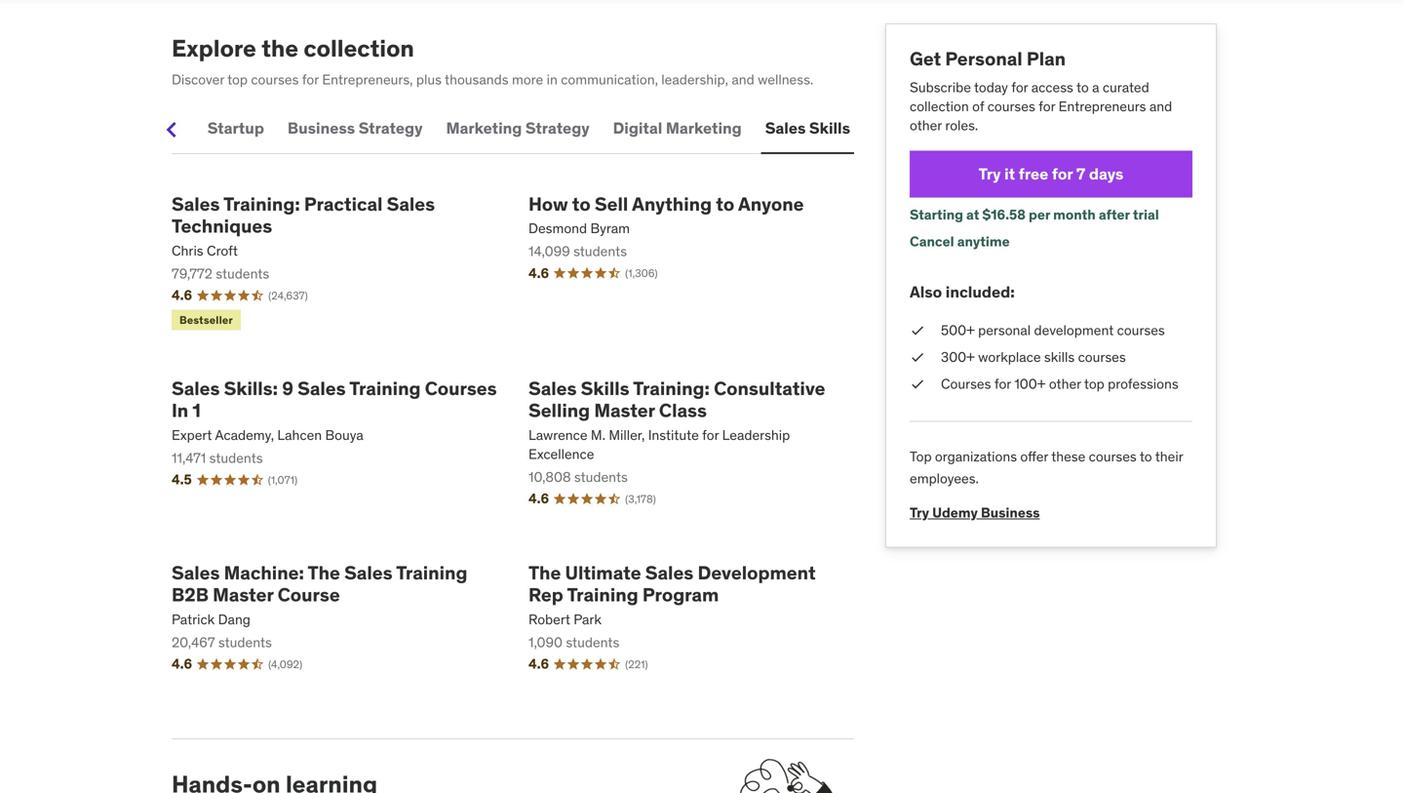 Task type: describe. For each thing, give the bounding box(es) containing it.
marketing strategy button
[[442, 105, 594, 152]]

1 horizontal spatial courses
[[941, 375, 992, 393]]

workplace
[[979, 348, 1041, 366]]

courses up the professions
[[1118, 321, 1166, 339]]

4.5
[[172, 471, 192, 488]]

anyone
[[739, 192, 804, 215]]

access
[[1032, 78, 1074, 96]]

their
[[1156, 448, 1184, 466]]

try it free for 7 days link
[[910, 151, 1193, 198]]

a
[[1093, 78, 1100, 96]]

also included:
[[910, 282, 1015, 302]]

300+
[[941, 348, 975, 366]]

b2b
[[172, 583, 209, 606]]

master inside sales skills training: consultative selling master class lawrence m. miller, institute for leadership excellence 10,808 students
[[594, 399, 655, 422]]

the inside sales machine: the sales training b2b master course patrick dang 20,467 students
[[308, 561, 340, 584]]

to inside get personal plan subscribe today for access to a curated collection of courses for entrepreneurs and other roles.
[[1077, 78, 1089, 96]]

how to sell anything to anyone desmond byram 14,099 students
[[529, 192, 804, 260]]

digital
[[613, 118, 663, 138]]

startup
[[208, 118, 264, 138]]

bouya
[[325, 426, 364, 444]]

consultative
[[714, 376, 826, 400]]

11,471
[[172, 449, 206, 467]]

in
[[172, 399, 188, 422]]

sales up chris
[[172, 192, 220, 215]]

students inside sales machine: the sales training b2b master course patrick dang 20,467 students
[[218, 634, 272, 651]]

training for sales machine: the sales training b2b master course
[[396, 561, 468, 584]]

for inside "explore the collection discover top courses for entrepreneurs, plus thousands more in communication, leadership, and wellness."
[[302, 71, 319, 88]]

14,099
[[529, 243, 570, 260]]

courses down development
[[1079, 348, 1126, 366]]

(1,071)
[[268, 473, 298, 487]]

anytime
[[958, 233, 1010, 250]]

leadership
[[723, 426, 790, 444]]

miller,
[[609, 426, 645, 444]]

business strategy
[[288, 118, 423, 138]]

free
[[1019, 164, 1049, 184]]

4.6 for sales training: practical sales techniques
[[172, 286, 192, 304]]

try for try udemy business
[[910, 504, 930, 521]]

sales inside sales skills button
[[766, 118, 806, 138]]

top organizations offer these courses to their employees.
[[910, 448, 1184, 487]]

m.
[[591, 426, 606, 444]]

chris
[[172, 242, 204, 259]]

(4,092)
[[268, 657, 303, 671]]

courses inside sales skills: 9 sales training courses in 1 expert academy, lahcen bouya 11,471 students
[[425, 376, 497, 400]]

(221)
[[625, 657, 648, 671]]

24637 reviews element
[[268, 288, 308, 303]]

1,090
[[529, 634, 563, 651]]

4092 reviews element
[[268, 657, 303, 672]]

discover
[[172, 71, 224, 88]]

entrepreneurs,
[[322, 71, 413, 88]]

how
[[529, 192, 568, 215]]

sales right practical
[[387, 192, 435, 215]]

after
[[1099, 206, 1130, 223]]

skills for sales skills
[[810, 118, 851, 138]]

dang
[[218, 611, 251, 628]]

it
[[1005, 164, 1016, 184]]

4.6 for how to sell anything to anyone
[[529, 264, 549, 282]]

starting
[[910, 206, 964, 223]]

subscribe
[[910, 78, 972, 96]]

to inside top organizations offer these courses to their employees.
[[1140, 448, 1153, 466]]

fundamentals
[[78, 118, 184, 138]]

for inside sales skills training: consultative selling master class lawrence m. miller, institute for leadership excellence 10,808 students
[[703, 426, 719, 444]]

4.6 for sales machine: the sales training b2b master course
[[172, 655, 192, 673]]

for right the today on the top right
[[1012, 78, 1029, 96]]

digital marketing
[[613, 118, 742, 138]]

students inside sales skills training: consultative selling master class lawrence m. miller, institute for leadership excellence 10,808 students
[[574, 468, 628, 486]]

thousands
[[445, 71, 509, 88]]

strategy for business strategy
[[359, 118, 423, 138]]

other inside get personal plan subscribe today for access to a curated collection of courses for entrepreneurs and other roles.
[[910, 117, 942, 134]]

students inside how to sell anything to anyone desmond byram 14,099 students
[[574, 243, 627, 260]]

4.6 for sales skills training: consultative selling master class
[[529, 490, 549, 507]]

training for sales skills: 9 sales training courses in 1
[[350, 376, 421, 400]]

how to sell anything to anyone link
[[529, 192, 855, 215]]

and inside get personal plan subscribe today for access to a curated collection of courses for entrepreneurs and other roles.
[[1150, 97, 1173, 115]]

2 marketing from the left
[[666, 118, 742, 138]]

10,808
[[529, 468, 571, 486]]

business strategy button
[[284, 105, 427, 152]]

the ultimate sales development rep training program link
[[529, 561, 855, 606]]

sales skills: 9 sales training courses in 1 expert academy, lahcen bouya 11,471 students
[[172, 376, 497, 467]]

byram
[[591, 220, 630, 237]]

sell
[[595, 192, 629, 215]]

tab navigation element
[[3, 105, 855, 154]]

top for collection
[[227, 71, 248, 88]]

today
[[975, 78, 1009, 96]]

development
[[1035, 321, 1114, 339]]

to left sell
[[572, 192, 591, 215]]

strategy for marketing strategy
[[526, 118, 590, 138]]

try udemy business link
[[910, 489, 1040, 521]]

the inside the ultimate sales development rep training program robert park 1,090 students
[[529, 561, 561, 584]]

students inside sales skills: 9 sales training courses in 1 expert academy, lahcen bouya 11,471 students
[[209, 449, 263, 467]]

business inside try udemy business link
[[981, 504, 1040, 521]]

business for business fundamentals
[[7, 118, 75, 138]]

plus
[[416, 71, 442, 88]]

sales up the expert
[[172, 376, 220, 400]]

for left 7
[[1052, 164, 1073, 184]]

lawrence
[[529, 426, 588, 444]]

skills:
[[224, 376, 278, 400]]

sales skills button
[[762, 105, 855, 152]]

expert
[[172, 426, 212, 444]]

the
[[262, 34, 299, 63]]

business fundamentals
[[7, 118, 184, 138]]

sales skills: 9 sales training courses in 1 link
[[172, 376, 498, 422]]

professions
[[1108, 375, 1179, 393]]

course
[[278, 583, 340, 606]]

20,467
[[172, 634, 215, 651]]

academy,
[[215, 426, 274, 444]]

park
[[574, 611, 602, 628]]

500+
[[941, 321, 975, 339]]

sales up patrick
[[172, 561, 220, 584]]

courses for 100+ other top professions
[[941, 375, 1179, 393]]

patrick
[[172, 611, 215, 628]]

also
[[910, 282, 943, 302]]

machine:
[[224, 561, 304, 584]]

more
[[512, 71, 544, 88]]



Task type: vqa. For each thing, say whether or not it's contained in the screenshot.
the leftmost UP
no



Task type: locate. For each thing, give the bounding box(es) containing it.
4.6 down 1,090
[[529, 655, 549, 673]]

1 horizontal spatial master
[[594, 399, 655, 422]]

0 vertical spatial and
[[732, 71, 755, 88]]

courses inside get personal plan subscribe today for access to a curated collection of courses for entrepreneurs and other roles.
[[988, 97, 1036, 115]]

startup button
[[204, 105, 268, 152]]

master up dang
[[213, 583, 274, 606]]

collection down subscribe
[[910, 97, 969, 115]]

marketing strategy
[[446, 118, 590, 138]]

sales skills training: consultative selling master class link
[[529, 376, 855, 422]]

rep
[[529, 583, 564, 606]]

in
[[547, 71, 558, 88]]

sales skills
[[766, 118, 851, 138]]

2 strategy from the left
[[526, 118, 590, 138]]

1 horizontal spatial training:
[[633, 376, 710, 400]]

0 horizontal spatial other
[[910, 117, 942, 134]]

sales skills training: consultative selling master class lawrence m. miller, institute for leadership excellence 10,808 students
[[529, 376, 826, 486]]

1 vertical spatial top
[[1085, 375, 1105, 393]]

business right udemy
[[981, 504, 1040, 521]]

1 xsmall image from the top
[[910, 321, 926, 340]]

9
[[282, 376, 294, 400]]

other
[[910, 117, 942, 134], [1050, 375, 1082, 393]]

courses inside "explore the collection discover top courses for entrepreneurs, plus thousands more in communication, leadership, and wellness."
[[251, 71, 299, 88]]

xsmall image for 500+
[[910, 321, 926, 340]]

other down the skills
[[1050, 375, 1082, 393]]

training inside the ultimate sales development rep training program robert park 1,090 students
[[567, 583, 639, 606]]

0 vertical spatial xsmall image
[[910, 321, 926, 340]]

4.6 down the 14,099
[[529, 264, 549, 282]]

ultimate
[[565, 561, 642, 584]]

excellence
[[529, 445, 595, 463]]

strategy down entrepreneurs,
[[359, 118, 423, 138]]

0 vertical spatial training:
[[224, 192, 300, 215]]

training: up croft
[[224, 192, 300, 215]]

business fundamentals button
[[3, 105, 188, 152]]

and inside "explore the collection discover top courses for entrepreneurs, plus thousands more in communication, leadership, and wellness."
[[732, 71, 755, 88]]

training: up institute
[[633, 376, 710, 400]]

skills
[[1045, 348, 1075, 366]]

students down dang
[[218, 634, 272, 651]]

1 vertical spatial try
[[910, 504, 930, 521]]

students down academy,
[[209, 449, 263, 467]]

0 horizontal spatial top
[[227, 71, 248, 88]]

1 vertical spatial master
[[213, 583, 274, 606]]

0 horizontal spatial courses
[[425, 376, 497, 400]]

$16.58
[[983, 206, 1026, 223]]

1 vertical spatial xsmall image
[[910, 348, 926, 367]]

wellness.
[[758, 71, 814, 88]]

explore
[[172, 34, 256, 63]]

1 vertical spatial other
[[1050, 375, 1082, 393]]

0 horizontal spatial business
[[7, 118, 75, 138]]

courses inside top organizations offer these courses to their employees.
[[1089, 448, 1137, 466]]

and right entrepreneurs
[[1150, 97, 1173, 115]]

top inside "explore the collection discover top courses for entrepreneurs, plus thousands more in communication, leadership, and wellness."
[[227, 71, 248, 88]]

employees.
[[910, 470, 979, 487]]

plan
[[1027, 47, 1066, 70]]

sales inside sales skills training: consultative selling master class lawrence m. miller, institute for leadership excellence 10,808 students
[[529, 376, 577, 400]]

organizations
[[935, 448, 1018, 466]]

for left 100+ on the top right of the page
[[995, 375, 1012, 393]]

1 horizontal spatial top
[[1085, 375, 1105, 393]]

students inside the ultimate sales development rep training program robert park 1,090 students
[[566, 634, 620, 651]]

0 vertical spatial top
[[227, 71, 248, 88]]

the
[[308, 561, 340, 584], [529, 561, 561, 584]]

79,772
[[172, 265, 213, 282]]

(1,306)
[[625, 266, 658, 280]]

0 horizontal spatial master
[[213, 583, 274, 606]]

0 vertical spatial collection
[[304, 34, 414, 63]]

top for 100+
[[1085, 375, 1105, 393]]

robert
[[529, 611, 571, 628]]

lahcen
[[277, 426, 322, 444]]

xsmall image left 300+
[[910, 348, 926, 367]]

skills for sales skills training: consultative selling master class lawrence m. miller, institute for leadership excellence 10,808 students
[[581, 376, 630, 400]]

desmond
[[529, 220, 587, 237]]

1 horizontal spatial skills
[[810, 118, 851, 138]]

1 horizontal spatial marketing
[[666, 118, 742, 138]]

xsmall image
[[910, 321, 926, 340], [910, 348, 926, 367], [910, 375, 926, 394]]

0 horizontal spatial skills
[[581, 376, 630, 400]]

collection inside get personal plan subscribe today for access to a curated collection of courses for entrepreneurs and other roles.
[[910, 97, 969, 115]]

0 horizontal spatial and
[[732, 71, 755, 88]]

training: inside sales skills training: consultative selling master class lawrence m. miller, institute for leadership excellence 10,808 students
[[633, 376, 710, 400]]

courses down the today on the top right
[[988, 97, 1036, 115]]

students down m.
[[574, 468, 628, 486]]

croft
[[207, 242, 238, 259]]

included:
[[946, 282, 1015, 302]]

previous image
[[156, 114, 187, 145]]

(3,178)
[[625, 492, 656, 506]]

courses
[[251, 71, 299, 88], [988, 97, 1036, 115], [1118, 321, 1166, 339], [1079, 348, 1126, 366], [1089, 448, 1137, 466]]

1 vertical spatial collection
[[910, 97, 969, 115]]

skills down the wellness.
[[810, 118, 851, 138]]

try left it
[[979, 164, 1001, 184]]

cancel
[[910, 233, 955, 250]]

1 vertical spatial and
[[1150, 97, 1173, 115]]

500+ personal development courses
[[941, 321, 1166, 339]]

3178 reviews element
[[625, 492, 656, 507]]

anything
[[632, 192, 712, 215]]

0 horizontal spatial marketing
[[446, 118, 522, 138]]

skills inside sales skills training: consultative selling master class lawrence m. miller, institute for leadership excellence 10,808 students
[[581, 376, 630, 400]]

sales down the wellness.
[[766, 118, 806, 138]]

for down access
[[1039, 97, 1056, 115]]

business left fundamentals
[[7, 118, 75, 138]]

techniques
[[172, 214, 272, 238]]

starting at $16.58 per month after trial cancel anytime
[[910, 206, 1160, 250]]

3 xsmall image from the top
[[910, 375, 926, 394]]

top down explore
[[227, 71, 248, 88]]

collection inside "explore the collection discover top courses for entrepreneurs, plus thousands more in communication, leadership, and wellness."
[[304, 34, 414, 63]]

skills
[[810, 118, 851, 138], [581, 376, 630, 400]]

0 horizontal spatial collection
[[304, 34, 414, 63]]

roles.
[[946, 117, 979, 134]]

xsmall image down also
[[910, 321, 926, 340]]

training inside sales skills: 9 sales training courses in 1 expert academy, lahcen bouya 11,471 students
[[350, 376, 421, 400]]

students inside sales training: practical sales techniques chris croft 79,772 students
[[216, 265, 269, 282]]

0 horizontal spatial try
[[910, 504, 930, 521]]

sales machine: the sales training b2b master course link
[[172, 561, 498, 606]]

try
[[979, 164, 1001, 184], [910, 504, 930, 521]]

explore the collection discover top courses for entrepreneurs, plus thousands more in communication, leadership, and wellness.
[[172, 34, 814, 88]]

selling
[[529, 399, 590, 422]]

collection up entrepreneurs,
[[304, 34, 414, 63]]

xsmall image for 300+
[[910, 348, 926, 367]]

0 vertical spatial master
[[594, 399, 655, 422]]

practical
[[304, 192, 383, 215]]

sales right course
[[344, 561, 393, 584]]

to left their
[[1140, 448, 1153, 466]]

courses
[[941, 375, 992, 393], [425, 376, 497, 400]]

business inside business fundamentals 'button'
[[7, 118, 75, 138]]

1 horizontal spatial collection
[[910, 97, 969, 115]]

4.6 down 20,467
[[172, 655, 192, 673]]

4.6 down 10,808 at the bottom of page
[[529, 490, 549, 507]]

1 horizontal spatial the
[[529, 561, 561, 584]]

training: inside sales training: practical sales techniques chris croft 79,772 students
[[224, 192, 300, 215]]

2 xsmall image from the top
[[910, 348, 926, 367]]

1 horizontal spatial and
[[1150, 97, 1173, 115]]

other left roles.
[[910, 117, 942, 134]]

2 horizontal spatial business
[[981, 504, 1040, 521]]

for down class
[[703, 426, 719, 444]]

1 horizontal spatial try
[[979, 164, 1001, 184]]

sales
[[766, 118, 806, 138], [172, 192, 220, 215], [387, 192, 435, 215], [172, 376, 220, 400], [298, 376, 346, 400], [529, 376, 577, 400], [172, 561, 220, 584], [344, 561, 393, 584], [646, 561, 694, 584]]

month
[[1054, 206, 1096, 223]]

marketing down thousands
[[446, 118, 522, 138]]

communication,
[[561, 71, 658, 88]]

curated
[[1103, 78, 1150, 96]]

1 horizontal spatial other
[[1050, 375, 1082, 393]]

0 horizontal spatial training:
[[224, 192, 300, 215]]

the right machine:
[[308, 561, 340, 584]]

0 vertical spatial skills
[[810, 118, 851, 138]]

sales training: practical sales techniques link
[[172, 192, 498, 238]]

personal
[[946, 47, 1023, 70]]

sales up lawrence
[[529, 376, 577, 400]]

class
[[659, 399, 707, 422]]

2 the from the left
[[529, 561, 561, 584]]

300+ workplace skills courses
[[941, 348, 1126, 366]]

collection
[[304, 34, 414, 63], [910, 97, 969, 115]]

2 vertical spatial xsmall image
[[910, 375, 926, 394]]

(24,637)
[[268, 289, 308, 302]]

sales right 9
[[298, 376, 346, 400]]

try udemy business
[[910, 504, 1040, 521]]

top
[[227, 71, 248, 88], [1085, 375, 1105, 393]]

4.6 for the ultimate sales development rep training program
[[529, 655, 549, 673]]

students
[[574, 243, 627, 260], [216, 265, 269, 282], [209, 449, 263, 467], [574, 468, 628, 486], [218, 634, 272, 651], [566, 634, 620, 651]]

try for try it free for 7 days
[[979, 164, 1001, 184]]

at
[[967, 206, 980, 223]]

for left entrepreneurs,
[[302, 71, 319, 88]]

business inside button
[[288, 118, 355, 138]]

courses down the
[[251, 71, 299, 88]]

personal
[[979, 321, 1031, 339]]

the up robert
[[529, 561, 561, 584]]

1 the from the left
[[308, 561, 340, 584]]

0 horizontal spatial the
[[308, 561, 340, 584]]

udemy
[[933, 504, 978, 521]]

business down entrepreneurs,
[[288, 118, 355, 138]]

students down byram
[[574, 243, 627, 260]]

sales machine: the sales training b2b master course patrick dang 20,467 students
[[172, 561, 468, 651]]

1 strategy from the left
[[359, 118, 423, 138]]

221 reviews element
[[625, 657, 648, 672]]

1306 reviews element
[[625, 266, 658, 281]]

business for business strategy
[[288, 118, 355, 138]]

master inside sales machine: the sales training b2b master course patrick dang 20,467 students
[[213, 583, 274, 606]]

4.6
[[529, 264, 549, 282], [172, 286, 192, 304], [529, 490, 549, 507], [172, 655, 192, 673], [529, 655, 549, 673]]

7
[[1077, 164, 1086, 184]]

sales inside the ultimate sales development rep training program robert park 1,090 students
[[646, 561, 694, 584]]

strategy down in
[[526, 118, 590, 138]]

try left udemy
[[910, 504, 930, 521]]

per
[[1029, 206, 1051, 223]]

skills up m.
[[581, 376, 630, 400]]

try it free for 7 days
[[979, 164, 1124, 184]]

skills inside button
[[810, 118, 851, 138]]

entrepreneurs
[[1059, 97, 1147, 115]]

1071 reviews element
[[268, 472, 298, 487]]

to
[[1077, 78, 1089, 96], [572, 192, 591, 215], [716, 192, 735, 215], [1140, 448, 1153, 466]]

xsmall image for courses
[[910, 375, 926, 394]]

1 vertical spatial training:
[[633, 376, 710, 400]]

4.6 down 79,772
[[172, 286, 192, 304]]

1
[[193, 399, 201, 422]]

1 vertical spatial skills
[[581, 376, 630, 400]]

strategy
[[359, 118, 423, 138], [526, 118, 590, 138]]

and left the wellness.
[[732, 71, 755, 88]]

top
[[910, 448, 932, 466]]

program
[[643, 583, 719, 606]]

sales right 'ultimate'
[[646, 561, 694, 584]]

students down croft
[[216, 265, 269, 282]]

1 marketing from the left
[[446, 118, 522, 138]]

trial
[[1133, 206, 1160, 223]]

days
[[1090, 164, 1124, 184]]

marketing down "leadership,"
[[666, 118, 742, 138]]

1 horizontal spatial strategy
[[526, 118, 590, 138]]

training inside sales machine: the sales training b2b master course patrick dang 20,467 students
[[396, 561, 468, 584]]

institute
[[648, 426, 699, 444]]

to left anyone
[[716, 192, 735, 215]]

0 horizontal spatial strategy
[[359, 118, 423, 138]]

xsmall image up top
[[910, 375, 926, 394]]

students down park at left
[[566, 634, 620, 651]]

1 horizontal spatial business
[[288, 118, 355, 138]]

get personal plan subscribe today for access to a curated collection of courses for entrepreneurs and other roles.
[[910, 47, 1173, 134]]

0 vertical spatial try
[[979, 164, 1001, 184]]

leadership,
[[662, 71, 729, 88]]

courses right the these
[[1089, 448, 1137, 466]]

top left the professions
[[1085, 375, 1105, 393]]

to left a
[[1077, 78, 1089, 96]]

0 vertical spatial other
[[910, 117, 942, 134]]

master up miller,
[[594, 399, 655, 422]]



